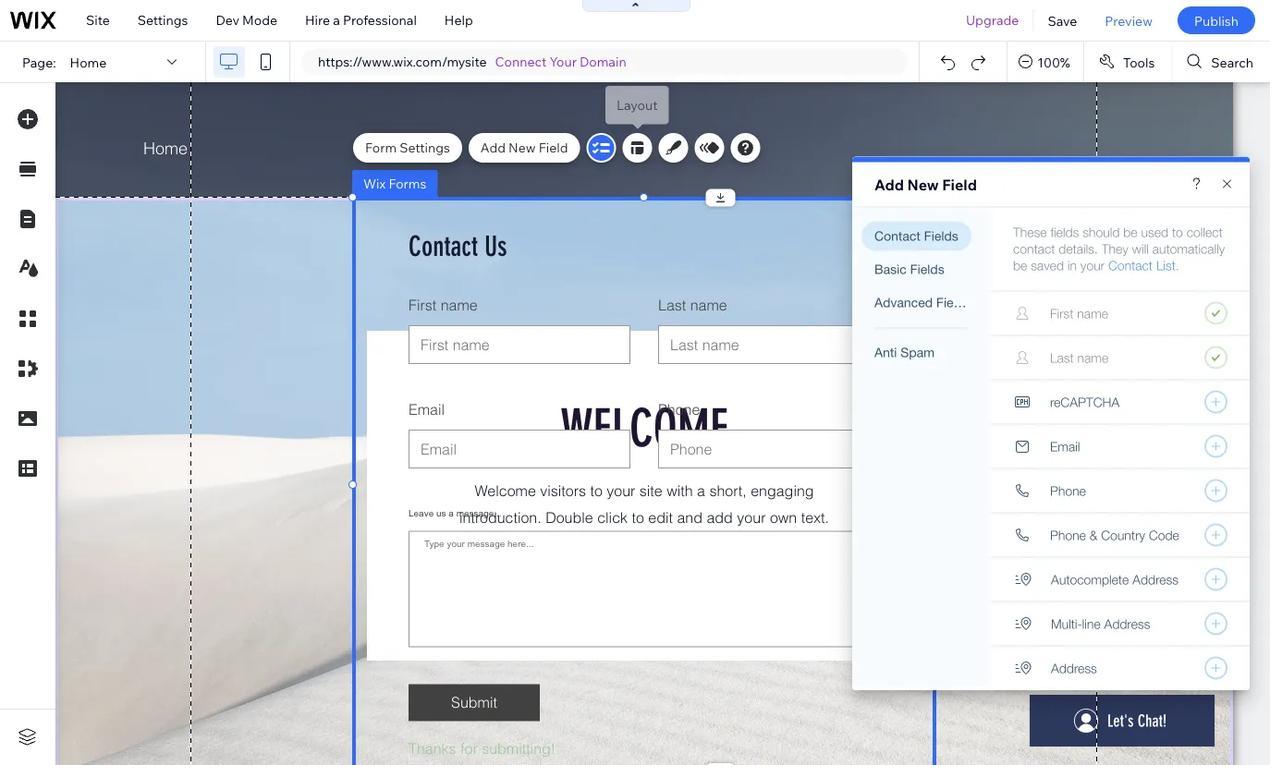 Task type: locate. For each thing, give the bounding box(es) containing it.
help
[[445, 12, 473, 28]]

0 vertical spatial add
[[481, 140, 506, 156]]

wix
[[364, 176, 386, 192]]

new
[[509, 140, 536, 156], [908, 175, 940, 194]]

0 horizontal spatial add new field
[[481, 140, 568, 156]]

form
[[365, 140, 397, 156]]

1 horizontal spatial settings
[[400, 140, 450, 156]]

0 vertical spatial add new field
[[481, 140, 568, 156]]

1 vertical spatial settings
[[400, 140, 450, 156]]

settings up "forms" on the left top of page
[[400, 140, 450, 156]]

your
[[550, 54, 577, 70]]

1 horizontal spatial add new field
[[875, 175, 978, 194]]

hire a professional
[[305, 12, 417, 28]]

add new field
[[481, 140, 568, 156], [875, 175, 978, 194]]

field
[[539, 140, 568, 156], [943, 175, 978, 194]]

100%
[[1038, 54, 1071, 70]]

100% button
[[1008, 42, 1084, 82]]

publish
[[1195, 12, 1239, 28]]

1 vertical spatial field
[[943, 175, 978, 194]]

dev
[[216, 12, 240, 28]]

domain
[[580, 54, 627, 70]]

dev mode
[[216, 12, 278, 28]]

save
[[1048, 12, 1078, 28]]

1 horizontal spatial add
[[875, 175, 905, 194]]

publish button
[[1178, 6, 1256, 34]]

professional
[[343, 12, 417, 28]]

settings
[[138, 12, 188, 28], [400, 140, 450, 156]]

preview
[[1106, 12, 1153, 28]]

layout
[[617, 97, 658, 113]]

add
[[481, 140, 506, 156], [875, 175, 905, 194]]

0 vertical spatial field
[[539, 140, 568, 156]]

1 horizontal spatial field
[[943, 175, 978, 194]]

0 horizontal spatial settings
[[138, 12, 188, 28]]

tools button
[[1085, 42, 1172, 82]]

hire
[[305, 12, 330, 28]]

0 vertical spatial new
[[509, 140, 536, 156]]

1 vertical spatial add
[[875, 175, 905, 194]]

0 horizontal spatial field
[[539, 140, 568, 156]]

1 vertical spatial add new field
[[875, 175, 978, 194]]

settings left the dev
[[138, 12, 188, 28]]

1 horizontal spatial new
[[908, 175, 940, 194]]

upgrade
[[967, 12, 1020, 28]]

form settings
[[365, 140, 450, 156]]



Task type: vqa. For each thing, say whether or not it's contained in the screenshot.
Wix Forms
yes



Task type: describe. For each thing, give the bounding box(es) containing it.
section:
[[1114, 178, 1164, 194]]

0 horizontal spatial new
[[509, 140, 536, 156]]

forms
[[389, 176, 427, 192]]

welcome
[[1166, 178, 1223, 194]]

a
[[333, 12, 340, 28]]

save button
[[1034, 0, 1092, 41]]

search
[[1212, 54, 1254, 70]]

preview button
[[1092, 0, 1167, 41]]

site
[[86, 12, 110, 28]]

search button
[[1173, 42, 1271, 82]]

section: welcome
[[1114, 178, 1223, 194]]

tools
[[1124, 54, 1156, 70]]

mode
[[242, 12, 278, 28]]

https://www.wix.com/mysite
[[318, 54, 487, 70]]

home
[[70, 54, 107, 70]]

connect
[[495, 54, 547, 70]]

https://www.wix.com/mysite connect your domain
[[318, 54, 627, 70]]

1 vertical spatial new
[[908, 175, 940, 194]]

wix forms
[[364, 176, 427, 192]]

0 horizontal spatial add
[[481, 140, 506, 156]]

0 vertical spatial settings
[[138, 12, 188, 28]]



